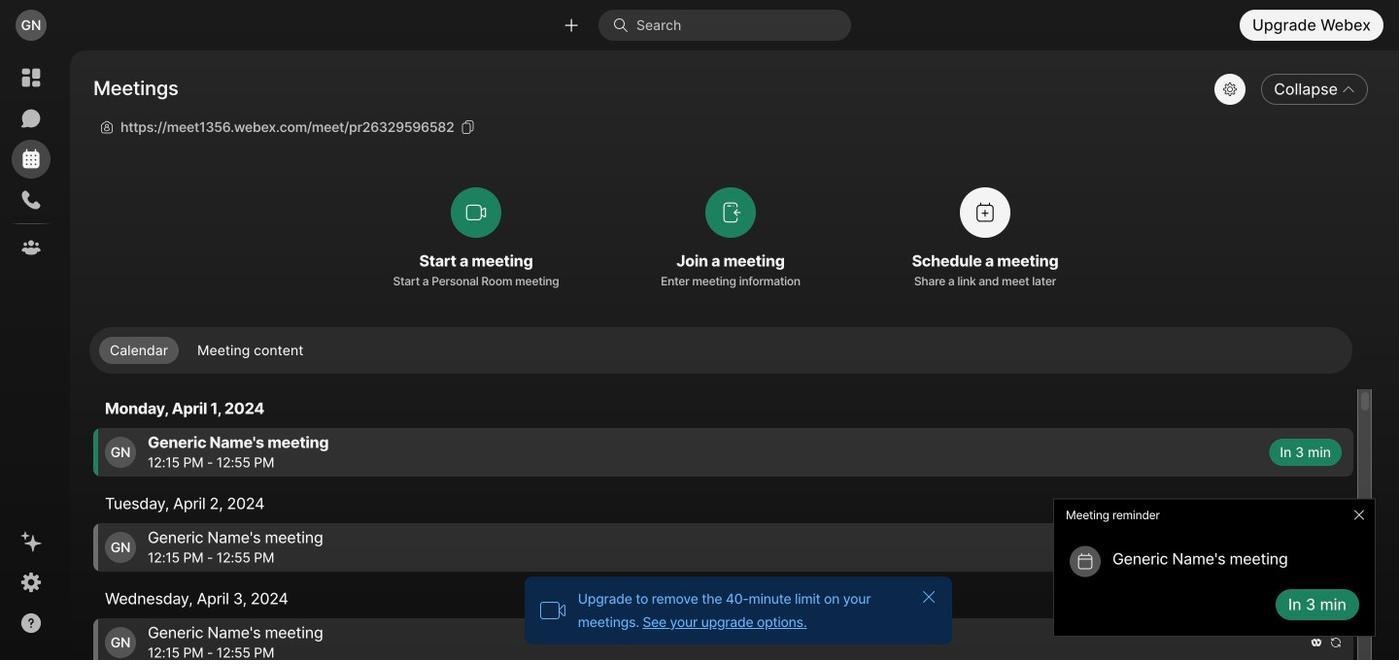 Task type: vqa. For each thing, say whether or not it's contained in the screenshot.
pocket masters element
no



Task type: locate. For each thing, give the bounding box(es) containing it.
navigation
[[0, 51, 62, 661]]

alert
[[1046, 491, 1384, 645]]

april 1, 2024 12:15 pm to 12:55 pm generic name's meeting recurring meeting,  generic name list item
[[93, 429, 1354, 477]]

webex tab list
[[12, 58, 51, 267]]

cancel_16 image
[[921, 590, 937, 605]]



Task type: describe. For each thing, give the bounding box(es) containing it.
april 2, 2024 12:15 pm to 12:55 pm generic name's meeting recurring meeting,  generic name list item
[[93, 524, 1354, 573]]

april 3, 2024 12:15 pm to 12:55 pm generic name's meeting recurring meeting,  generic name list item
[[93, 619, 1354, 661]]

camera_28 image
[[539, 598, 566, 625]]



